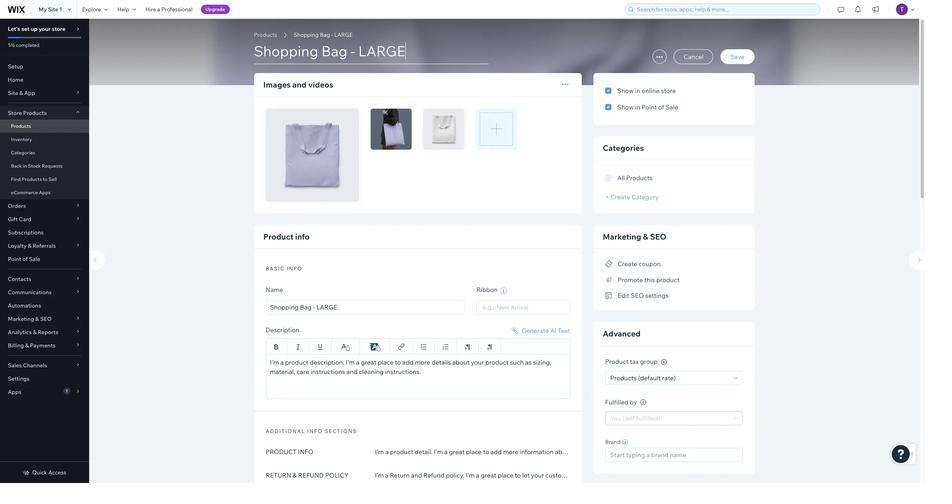 Task type: locate. For each thing, give the bounding box(es) containing it.
all
[[618, 174, 625, 182]]

save
[[731, 53, 745, 61]]

0 horizontal spatial products link
[[0, 120, 89, 133]]

& for loyalty & referrals 'dropdown button'
[[28, 243, 31, 250]]

images
[[264, 80, 291, 90]]

1 vertical spatial of
[[22, 256, 28, 263]]

1 horizontal spatial seo
[[631, 292, 644, 300]]

i'm
[[270, 359, 279, 366], [346, 359, 355, 366]]

0 vertical spatial info
[[295, 232, 310, 242]]

products inside dropdown button
[[23, 110, 47, 117]]

sale down show in online store
[[666, 103, 679, 111]]

payments
[[30, 342, 56, 349]]

to
[[43, 176, 47, 182], [395, 359, 401, 366]]

product right this
[[657, 276, 680, 284]]

0 horizontal spatial categories
[[11, 150, 35, 156]]

promote this product button
[[606, 274, 680, 286]]

(default
[[639, 374, 661, 382]]

products
[[254, 31, 277, 38], [23, 110, 47, 117], [11, 123, 31, 129], [627, 174, 653, 182], [22, 176, 42, 182], [611, 374, 637, 382]]

your right up
[[39, 25, 51, 32]]

1 horizontal spatial product
[[606, 358, 629, 366]]

1 horizontal spatial point
[[642, 103, 657, 111]]

inventory link
[[0, 133, 89, 146]]

1 vertical spatial show
[[618, 103, 634, 111]]

card
[[19, 216, 31, 223]]

0 horizontal spatial of
[[22, 256, 28, 263]]

ribbon
[[477, 286, 499, 294]]

store inside form
[[661, 87, 676, 95]]

of
[[659, 103, 665, 111], [22, 256, 28, 263]]

store down my site 1
[[52, 25, 65, 32]]

back
[[11, 163, 22, 169]]

1 horizontal spatial to
[[395, 359, 401, 366]]

1 right my
[[59, 6, 62, 13]]

in down show in online store
[[636, 103, 641, 111]]

Start typing a brand name field
[[608, 449, 741, 462]]

ai
[[551, 327, 557, 335]]

0 vertical spatial marketing
[[603, 232, 642, 242]]

categories up all on the right
[[603, 143, 644, 153]]

info up basic info
[[295, 232, 310, 242]]

product for a
[[285, 359, 309, 366]]

site down home
[[8, 90, 18, 97]]

and left videos
[[293, 80, 307, 90]]

1 vertical spatial to
[[395, 359, 401, 366]]

ecommerce apps
[[11, 190, 51, 196]]

site
[[48, 6, 58, 13], [8, 90, 18, 97]]

0 vertical spatial in
[[636, 87, 641, 95]]

cancel button
[[674, 49, 714, 64]]

& right billing
[[25, 342, 29, 349]]

& inside "popup button"
[[25, 342, 29, 349]]

to inside i'm a product description. i'm a great place to add more details about your product such as sizing, material, care instructions and cleaning instructions.
[[395, 359, 401, 366]]

info for basic
[[287, 266, 303, 272]]

1 vertical spatial and
[[347, 368, 358, 376]]

2 horizontal spatial seo
[[650, 232, 667, 242]]

0 horizontal spatial i'm
[[270, 359, 279, 366]]

sections
[[325, 428, 357, 435]]

0 vertical spatial store
[[52, 25, 65, 32]]

0 horizontal spatial seo
[[40, 316, 52, 323]]

up
[[31, 25, 38, 32]]

0 horizontal spatial site
[[8, 90, 18, 97]]

& up analytics & reports on the left bottom of page
[[35, 316, 39, 323]]

set
[[21, 25, 29, 32]]

product inside button
[[657, 276, 680, 284]]

& right return
[[293, 472, 297, 480]]

& for analytics & reports dropdown button
[[33, 329, 37, 336]]

1 horizontal spatial marketing & seo
[[603, 232, 667, 242]]

1
[[59, 6, 62, 13], [66, 389, 68, 394]]

0 vertical spatial product
[[264, 232, 294, 242]]

quick
[[32, 470, 47, 477]]

create
[[611, 193, 631, 201], [618, 260, 638, 268]]

Search for tools, apps, help & more... field
[[635, 4, 818, 15]]

info up info
[[307, 428, 323, 435]]

1 vertical spatial point
[[8, 256, 21, 263]]

in right "back"
[[23, 163, 27, 169]]

& right loyalty
[[28, 243, 31, 250]]

in left online
[[636, 87, 641, 95]]

bag
[[320, 31, 330, 38]]

point down online
[[642, 103, 657, 111]]

store right online
[[661, 87, 676, 95]]

1 horizontal spatial store
[[661, 87, 676, 95]]

& inside popup button
[[19, 90, 23, 97]]

marketing & seo up analytics & reports on the left bottom of page
[[8, 316, 52, 323]]

your right the about
[[471, 359, 484, 366]]

0 vertical spatial products link
[[250, 31, 281, 39]]

instructions
[[311, 368, 345, 376]]

sales
[[8, 362, 22, 369]]

+ create category button
[[606, 193, 659, 201]]

upgrade
[[206, 6, 225, 12]]

explore
[[82, 6, 101, 13]]

2 vertical spatial seo
[[40, 316, 52, 323]]

marketing
[[603, 232, 642, 242], [8, 316, 34, 323]]

sidebar element
[[0, 19, 89, 484]]

1 horizontal spatial 1
[[66, 389, 68, 394]]

of down loyalty & referrals
[[22, 256, 28, 263]]

0 horizontal spatial product
[[264, 232, 294, 242]]

gift card
[[8, 216, 31, 223]]

& up coupon
[[643, 232, 649, 242]]

images and videos
[[264, 80, 334, 90]]

1 horizontal spatial your
[[471, 359, 484, 366]]

2 horizontal spatial product
[[657, 276, 680, 284]]

1 vertical spatial 1
[[66, 389, 68, 394]]

professional
[[161, 6, 193, 13]]

seo inside button
[[631, 292, 644, 300]]

a up material, in the left bottom of the page
[[281, 359, 284, 366]]

refund
[[298, 472, 324, 480]]

seo up coupon
[[650, 232, 667, 242]]

1 horizontal spatial i'm
[[346, 359, 355, 366]]

Untitled Product text field
[[254, 42, 489, 64]]

categories down inventory
[[11, 150, 35, 156]]

info tooltip image
[[641, 400, 647, 406]]

1 vertical spatial store
[[661, 87, 676, 95]]

a for i'm
[[281, 359, 284, 366]]

& left reports
[[33, 329, 37, 336]]

find products to sell
[[11, 176, 57, 182]]

marketing & seo up create coupon button
[[603, 232, 667, 242]]

description
[[266, 326, 300, 334]]

1 vertical spatial in
[[636, 103, 641, 111]]

1 horizontal spatial and
[[347, 368, 358, 376]]

completed
[[16, 42, 40, 48]]

seo up analytics & reports dropdown button
[[40, 316, 52, 323]]

Add a product name text field
[[266, 300, 465, 314]]

product up basic
[[264, 232, 294, 242]]

0 horizontal spatial and
[[293, 80, 307, 90]]

to left sell
[[43, 176, 47, 182]]

0 vertical spatial 1
[[59, 6, 62, 13]]

0 vertical spatial marketing & seo
[[603, 232, 667, 242]]

2 show from the top
[[618, 103, 634, 111]]

analytics & reports
[[8, 329, 58, 336]]

apps down settings
[[8, 389, 21, 396]]

show down show in online store
[[618, 103, 634, 111]]

& left app
[[19, 90, 23, 97]]

1 down settings link
[[66, 389, 68, 394]]

2 i'm from the left
[[346, 359, 355, 366]]

in inside sidebar element
[[23, 163, 27, 169]]

save button
[[721, 49, 755, 64]]

2 horizontal spatial a
[[356, 359, 360, 366]]

0 vertical spatial your
[[39, 25, 51, 32]]

site right my
[[48, 6, 58, 13]]

0 horizontal spatial sale
[[29, 256, 40, 263]]

seo inside 'dropdown button'
[[40, 316, 52, 323]]

product for this
[[657, 276, 680, 284]]

info right basic
[[287, 266, 303, 272]]

seo right edit
[[631, 292, 644, 300]]

1 vertical spatial your
[[471, 359, 484, 366]]

0 horizontal spatial to
[[43, 176, 47, 182]]

product left tax
[[606, 358, 629, 366]]

sale down loyalty & referrals
[[29, 256, 40, 263]]

0 vertical spatial to
[[43, 176, 47, 182]]

your inside i'm a product description. i'm a great place to add more details about your product such as sizing, material, care instructions and cleaning instructions.
[[471, 359, 484, 366]]

create up promote
[[618, 260, 638, 268]]

and
[[293, 80, 307, 90], [347, 368, 358, 376]]

and left cleaning
[[347, 368, 358, 376]]

1 vertical spatial create
[[618, 260, 638, 268]]

by
[[630, 399, 637, 407]]

edit seo settings button
[[606, 290, 669, 301]]

to left add
[[395, 359, 401, 366]]

show for show in online store
[[618, 87, 634, 95]]

sale inside form
[[666, 103, 679, 111]]

1 vertical spatial info
[[287, 266, 303, 272]]

2 vertical spatial in
[[23, 163, 27, 169]]

0 vertical spatial site
[[48, 6, 58, 13]]

(self
[[623, 415, 635, 423]]

apps down the find products to sell link
[[39, 190, 51, 196]]

1 vertical spatial seo
[[631, 292, 644, 300]]

marketing up create coupon button
[[603, 232, 642, 242]]

contacts button
[[0, 273, 89, 286]]

of down online
[[659, 103, 665, 111]]

point inside form
[[642, 103, 657, 111]]

product info
[[266, 448, 314, 456]]

promote image
[[606, 277, 613, 284]]

category
[[632, 193, 659, 201]]

1 horizontal spatial marketing
[[603, 232, 642, 242]]

show left online
[[618, 87, 634, 95]]

point
[[642, 103, 657, 111], [8, 256, 21, 263]]

marketing & seo
[[603, 232, 667, 242], [8, 316, 52, 323]]

1 vertical spatial marketing & seo
[[8, 316, 52, 323]]

videos
[[309, 80, 334, 90]]

1 vertical spatial site
[[8, 90, 18, 97]]

help button
[[113, 0, 141, 19]]

0 horizontal spatial product
[[285, 359, 309, 366]]

point of sale link
[[0, 253, 89, 266]]

sale
[[666, 103, 679, 111], [29, 256, 40, 263]]

2 vertical spatial info
[[307, 428, 323, 435]]

0 vertical spatial sale
[[666, 103, 679, 111]]

0 vertical spatial show
[[618, 87, 634, 95]]

product for product info
[[264, 232, 294, 242]]

point down loyalty
[[8, 256, 21, 263]]

point of sale
[[8, 256, 40, 263]]

1 vertical spatial apps
[[8, 389, 21, 396]]

marketing & seo inside form
[[603, 232, 667, 242]]

edit
[[618, 292, 630, 300]]

i'm left great on the left
[[346, 359, 355, 366]]

0 horizontal spatial marketing
[[8, 316, 34, 323]]

sell
[[49, 176, 57, 182]]

& inside dropdown button
[[33, 329, 37, 336]]

1 vertical spatial marketing
[[8, 316, 34, 323]]

brand
[[606, 439, 621, 446]]

a left great on the left
[[356, 359, 360, 366]]

back in stock requests
[[11, 163, 63, 169]]

a right the hire
[[157, 6, 160, 13]]

0 vertical spatial of
[[659, 103, 665, 111]]

marketing inside 'dropdown button'
[[8, 316, 34, 323]]

shopping bag - large
[[294, 31, 353, 38]]

1 horizontal spatial site
[[48, 6, 58, 13]]

0 horizontal spatial store
[[52, 25, 65, 32]]

find
[[11, 176, 21, 182]]

tax
[[630, 358, 639, 366]]

product left such
[[486, 359, 509, 366]]

marketing up analytics at bottom
[[8, 316, 34, 323]]

0 horizontal spatial 1
[[59, 6, 62, 13]]

store products button
[[0, 106, 89, 120]]

in for online
[[636, 87, 641, 95]]

info
[[295, 232, 310, 242], [287, 266, 303, 272], [307, 428, 323, 435]]

add
[[403, 359, 414, 366]]

1 horizontal spatial products link
[[250, 31, 281, 39]]

cancel
[[684, 53, 704, 61]]

site & app
[[8, 90, 35, 97]]

inventory
[[11, 137, 32, 142]]

0 vertical spatial apps
[[39, 190, 51, 196]]

0 horizontal spatial marketing & seo
[[8, 316, 52, 323]]

1 horizontal spatial sale
[[666, 103, 679, 111]]

0 horizontal spatial point
[[8, 256, 21, 263]]

1 show from the top
[[618, 87, 634, 95]]

0 horizontal spatial your
[[39, 25, 51, 32]]

-
[[332, 31, 333, 38]]

home
[[8, 76, 23, 83]]

1 vertical spatial sale
[[29, 256, 40, 263]]

apps
[[39, 190, 51, 196], [8, 389, 21, 396]]

show
[[618, 87, 634, 95], [618, 103, 634, 111]]

product up care
[[285, 359, 309, 366]]

1 horizontal spatial a
[[281, 359, 284, 366]]

0 horizontal spatial a
[[157, 6, 160, 13]]

form
[[85, 19, 926, 484]]

create inside button
[[618, 260, 638, 268]]

&
[[19, 90, 23, 97], [643, 232, 649, 242], [28, 243, 31, 250], [35, 316, 39, 323], [33, 329, 37, 336], [25, 342, 29, 349], [293, 472, 297, 480]]

i'm up material, in the left bottom of the page
[[270, 359, 279, 366]]

1 vertical spatial product
[[606, 358, 629, 366]]

hire a professional link
[[141, 0, 197, 19]]

0 vertical spatial and
[[293, 80, 307, 90]]

you
[[611, 415, 622, 423]]

0 vertical spatial point
[[642, 103, 657, 111]]

create right + at the top
[[611, 193, 631, 201]]



Task type: vqa. For each thing, say whether or not it's contained in the screenshot.
alert
no



Task type: describe. For each thing, give the bounding box(es) containing it.
ecommerce
[[11, 190, 38, 196]]

product
[[266, 448, 297, 456]]

instructions.
[[385, 368, 421, 376]]

return & refund policy
[[266, 472, 349, 480]]

place
[[378, 359, 394, 366]]

my site 1
[[39, 6, 62, 13]]

show in online store
[[618, 87, 676, 95]]

automations link
[[0, 299, 89, 313]]

product for product tax group
[[606, 358, 629, 366]]

fulfilled
[[606, 399, 629, 407]]

referrals
[[33, 243, 56, 250]]

shopping
[[294, 31, 319, 38]]

loyalty
[[8, 243, 27, 250]]

more
[[415, 359, 431, 366]]

reports
[[38, 329, 58, 336]]

this
[[645, 276, 655, 284]]

great
[[361, 359, 377, 366]]

info tooltip image
[[662, 360, 667, 365]]

back in stock requests link
[[0, 160, 89, 173]]

billing & payments button
[[0, 339, 89, 353]]

description.
[[310, 359, 345, 366]]

generate ai text button
[[510, 326, 570, 336]]

1 horizontal spatial product
[[486, 359, 509, 366]]

sale inside point of sale link
[[29, 256, 40, 263]]

seo settings image
[[606, 293, 613, 300]]

policy
[[325, 472, 349, 480]]

return
[[266, 472, 291, 480]]

billing
[[8, 342, 24, 349]]

billing & payments
[[8, 342, 56, 349]]

help
[[117, 6, 129, 13]]

and inside i'm a product description. i'm a great place to add more details about your product such as sizing, material, care instructions and cleaning instructions.
[[347, 368, 358, 376]]

create coupon
[[618, 260, 661, 268]]

marketing & seo button
[[0, 313, 89, 326]]

show for show in point of sale
[[618, 103, 634, 111]]

store products
[[8, 110, 47, 117]]

setup
[[8, 63, 23, 70]]

0 vertical spatial seo
[[650, 232, 667, 242]]

loyalty & referrals button
[[0, 239, 89, 253]]

loyalty & referrals
[[8, 243, 56, 250]]

1 i'm from the left
[[270, 359, 279, 366]]

group
[[641, 358, 658, 366]]

communications button
[[0, 286, 89, 299]]

+
[[606, 193, 610, 201]]

analytics & reports button
[[0, 326, 89, 339]]

promote coupon image
[[606, 261, 613, 268]]

you (self fulfilled)
[[611, 415, 661, 423]]

settings
[[8, 376, 30, 383]]

your inside sidebar element
[[39, 25, 51, 32]]

let's set up your store
[[8, 25, 65, 32]]

1 horizontal spatial of
[[659, 103, 665, 111]]

categories link
[[0, 146, 89, 160]]

channels
[[23, 362, 47, 369]]

form containing images and videos
[[85, 19, 926, 484]]

marketing inside form
[[603, 232, 642, 242]]

to inside sidebar element
[[43, 176, 47, 182]]

fulfilled)
[[637, 415, 661, 423]]

info for additional
[[307, 428, 323, 435]]

communications
[[8, 289, 52, 296]]

additional
[[266, 428, 306, 435]]

details
[[432, 359, 451, 366]]

care
[[297, 368, 309, 376]]

& for site & app popup button
[[19, 90, 23, 97]]

in for stock
[[23, 163, 27, 169]]

hire a professional
[[145, 6, 193, 13]]

quick access
[[32, 470, 66, 477]]

of inside sidebar element
[[22, 256, 28, 263]]

gift
[[8, 216, 18, 223]]

Select box search field
[[483, 301, 564, 314]]

material,
[[270, 368, 295, 376]]

coupon
[[639, 260, 661, 268]]

product tax group
[[606, 358, 660, 366]]

name
[[266, 286, 283, 294]]

generate ai text
[[522, 327, 570, 335]]

1/6
[[8, 42, 15, 48]]

a for hire
[[157, 6, 160, 13]]

as
[[526, 359, 532, 366]]

settings
[[646, 292, 669, 300]]

subscriptions link
[[0, 226, 89, 239]]

gift card button
[[0, 213, 89, 226]]

1 vertical spatial products link
[[0, 120, 89, 133]]

contacts
[[8, 276, 31, 283]]

products link inside form
[[250, 31, 281, 39]]

store inside sidebar element
[[52, 25, 65, 32]]

advanced
[[603, 329, 641, 339]]

1 horizontal spatial apps
[[39, 190, 51, 196]]

in for point
[[636, 103, 641, 111]]

automations
[[8, 302, 41, 310]]

info for product
[[295, 232, 310, 242]]

categories inside sidebar element
[[11, 150, 35, 156]]

basic info
[[266, 266, 303, 272]]

upgrade button
[[201, 5, 230, 14]]

stock
[[28, 163, 41, 169]]

all products
[[618, 174, 653, 182]]

point inside sidebar element
[[8, 256, 21, 263]]

text
[[558, 327, 570, 335]]

0 vertical spatial create
[[611, 193, 631, 201]]

& for marketing & seo 'dropdown button'
[[35, 316, 39, 323]]

info
[[298, 448, 314, 456]]

my
[[39, 6, 47, 13]]

i'm a product description. i'm a great place to add more details about your product such as sizing, material, care instructions and cleaning instructions.
[[270, 359, 552, 376]]

sizing,
[[533, 359, 552, 366]]

site inside popup button
[[8, 90, 18, 97]]

false text field
[[266, 354, 570, 399]]

0 horizontal spatial apps
[[8, 389, 21, 396]]

access
[[48, 470, 66, 477]]

hire
[[145, 6, 156, 13]]

store
[[8, 110, 22, 117]]

quick access button
[[23, 470, 66, 477]]

1 horizontal spatial categories
[[603, 143, 644, 153]]

& for billing & payments "popup button"
[[25, 342, 29, 349]]

marketing & seo inside marketing & seo 'dropdown button'
[[8, 316, 52, 323]]

large
[[335, 31, 353, 38]]

1 inside sidebar element
[[66, 389, 68, 394]]

sales channels button
[[0, 359, 89, 373]]

requests
[[42, 163, 63, 169]]

show in point of sale
[[618, 103, 679, 111]]

create coupon button
[[606, 259, 661, 270]]

find products to sell link
[[0, 173, 89, 186]]



